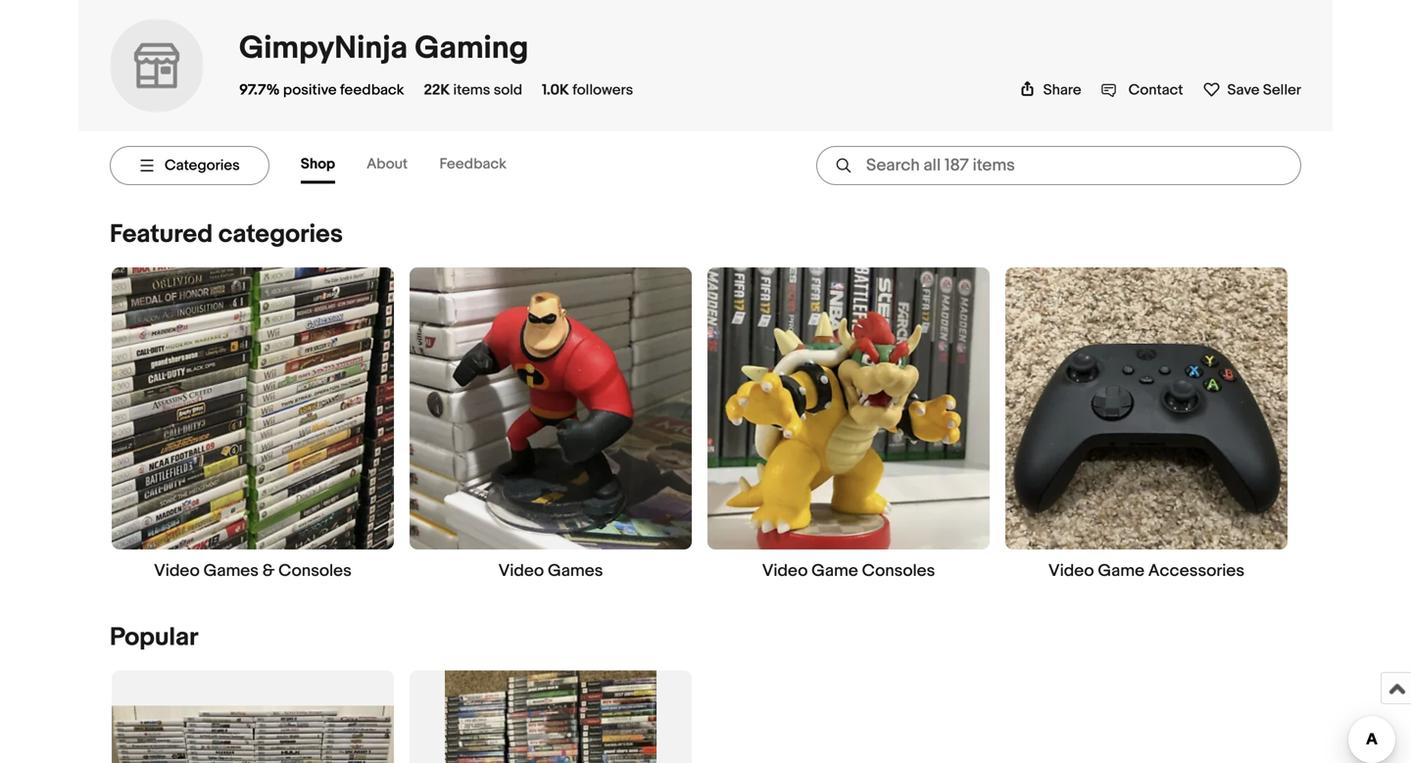 Task type: vqa. For each thing, say whether or not it's contained in the screenshot.
+
no



Task type: describe. For each thing, give the bounding box(es) containing it.
nintendo wii game lot. pick & choose. mario, sonic, just dance, etc! : quick view image
[[112, 707, 394, 764]]

share button
[[1020, 81, 1082, 99]]

tab list containing shop
[[301, 147, 538, 184]]

video games & consoles
[[154, 561, 352, 582]]

gimpyninja gaming link
[[239, 29, 529, 68]]

shop
[[301, 155, 335, 173]]

sold
[[494, 81, 523, 99]]

accessories
[[1149, 561, 1245, 582]]

gimpyninja
[[239, 29, 408, 68]]

gaming
[[415, 29, 529, 68]]

video for video games & consoles
[[154, 561, 200, 582]]

video games
[[499, 561, 603, 582]]

featured
[[110, 220, 213, 250]]

categories
[[219, 220, 343, 250]]

video games button
[[410, 268, 692, 582]]

popular
[[110, 623, 198, 654]]

contact link
[[1101, 81, 1184, 99]]

1.0k followers
[[542, 81, 633, 99]]

games for video games & consoles
[[203, 561, 259, 582]]

video game accessories
[[1049, 561, 1245, 582]]

categories
[[165, 157, 240, 174]]

gimpyninja gaming
[[239, 29, 529, 68]]

video for video game accessories
[[1049, 561, 1095, 582]]

video game consoles
[[762, 561, 935, 582]]

games for video games
[[548, 561, 603, 582]]

about
[[367, 155, 408, 173]]



Task type: locate. For each thing, give the bounding box(es) containing it.
22k items sold
[[424, 81, 523, 99]]

97.7%
[[239, 81, 280, 99]]

22k
[[424, 81, 450, 99]]

1 consoles from the left
[[279, 561, 352, 582]]

0 horizontal spatial game
[[812, 561, 859, 582]]

playstation 2 (ps2) games! pick & choose! many great games! great selection :) : quick view image
[[445, 671, 657, 764]]

feedback
[[340, 81, 404, 99]]

1 games from the left
[[203, 561, 259, 582]]

followers
[[573, 81, 633, 99]]

1.0k
[[542, 81, 569, 99]]

video for video games
[[499, 561, 544, 582]]

video game accessories button
[[1006, 268, 1288, 582]]

categories button
[[110, 146, 269, 185]]

contact
[[1129, 81, 1184, 99]]

consoles inside button
[[862, 561, 935, 582]]

share
[[1044, 81, 1082, 99]]

game for accessories
[[1098, 561, 1145, 582]]

97.7% positive feedback
[[239, 81, 404, 99]]

consoles
[[279, 561, 352, 582], [862, 561, 935, 582]]

items
[[453, 81, 491, 99]]

video games & consoles button
[[112, 268, 394, 582]]

1 video from the left
[[154, 561, 200, 582]]

1 horizontal spatial consoles
[[862, 561, 935, 582]]

video inside "button"
[[154, 561, 200, 582]]

video
[[154, 561, 200, 582], [499, 561, 544, 582], [762, 561, 808, 582], [1049, 561, 1095, 582]]

1 game from the left
[[812, 561, 859, 582]]

positive
[[283, 81, 337, 99]]

2 video from the left
[[499, 561, 544, 582]]

1 horizontal spatial game
[[1098, 561, 1145, 582]]

save seller
[[1228, 81, 1302, 99]]

video game consoles button
[[708, 268, 990, 582]]

1 horizontal spatial games
[[548, 561, 603, 582]]

2 games from the left
[[548, 561, 603, 582]]

gimpyninja gaming image
[[110, 19, 204, 113]]

4 video from the left
[[1049, 561, 1095, 582]]

seller
[[1263, 81, 1302, 99]]

&
[[263, 561, 275, 582]]

save
[[1228, 81, 1260, 99]]

game
[[812, 561, 859, 582], [1098, 561, 1145, 582]]

save seller button
[[1203, 80, 1302, 99]]

Search all 187 items field
[[817, 146, 1302, 185]]

video for video game consoles
[[762, 561, 808, 582]]

3 video from the left
[[762, 561, 808, 582]]

2 consoles from the left
[[862, 561, 935, 582]]

consoles inside "button"
[[279, 561, 352, 582]]

0 horizontal spatial games
[[203, 561, 259, 582]]

games inside "button"
[[203, 561, 259, 582]]

games
[[203, 561, 259, 582], [548, 561, 603, 582]]

game for consoles
[[812, 561, 859, 582]]

2 game from the left
[[1098, 561, 1145, 582]]

0 horizontal spatial consoles
[[279, 561, 352, 582]]

feedback
[[440, 155, 507, 173]]

featured categories
[[110, 220, 343, 250]]

tab list
[[301, 147, 538, 184]]

games inside button
[[548, 561, 603, 582]]



